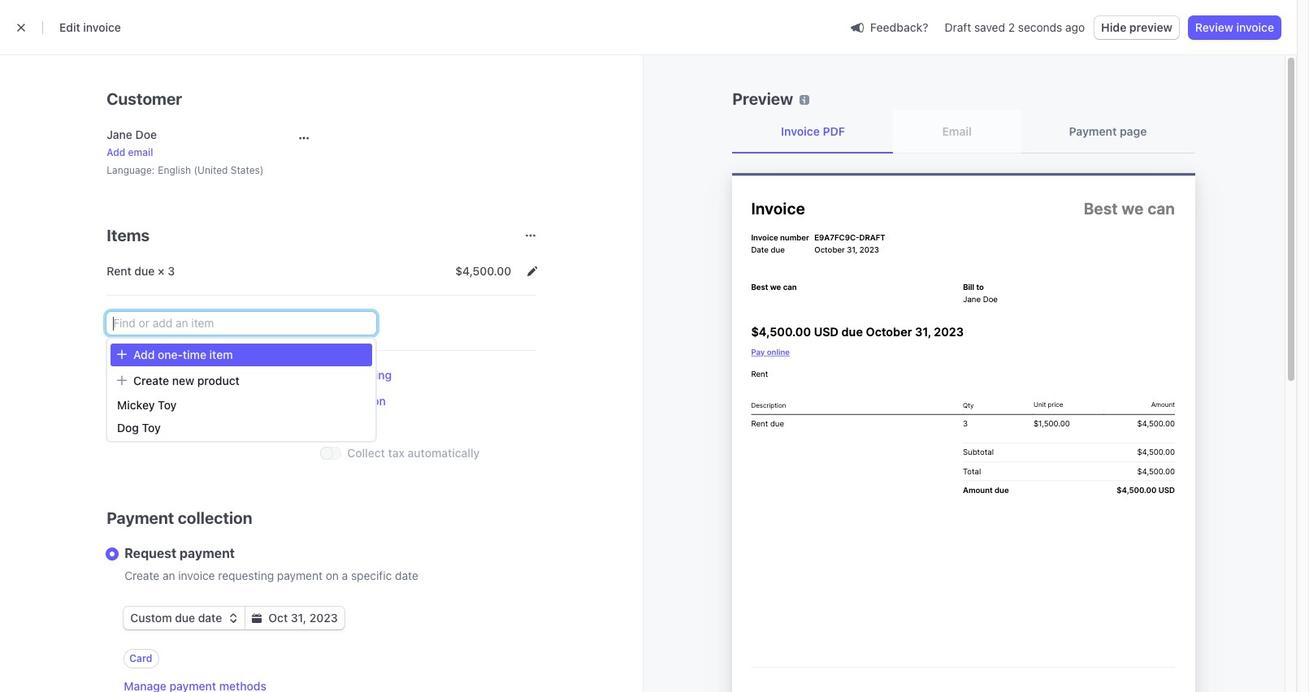 Task type: locate. For each thing, give the bounding box(es) containing it.
1 vertical spatial toy
[[142, 421, 161, 435]]

feedback? button
[[844, 16, 935, 39]]

payment for payment collection
[[107, 509, 174, 528]]

1 vertical spatial payment
[[107, 509, 174, 528]]

add item button
[[107, 367, 155, 384]]

invoice
[[781, 124, 820, 138]]

0 vertical spatial due
[[134, 264, 155, 278]]

invoice right review
[[1237, 20, 1275, 34]]

1 vertical spatial svg image
[[229, 614, 238, 624]]

rent due × 3
[[107, 264, 175, 278]]

due right custom
[[175, 611, 195, 625]]

0 vertical spatial toy
[[158, 398, 177, 412]]

1 horizontal spatial payment
[[277, 569, 323, 583]]

list box
[[107, 341, 376, 440]]

create up mickey toy
[[133, 374, 169, 388]]

seconds
[[1019, 20, 1063, 34]]

preview
[[733, 89, 794, 108]]

add one-time item
[[133, 348, 233, 362]]

0 horizontal spatial svg image
[[229, 614, 238, 624]]

add
[[107, 146, 125, 159], [133, 348, 155, 362], [107, 368, 128, 382], [321, 368, 343, 382], [321, 394, 343, 408], [321, 420, 343, 434]]

request
[[125, 546, 177, 561]]

0 horizontal spatial due
[[134, 264, 155, 278]]

on
[[326, 569, 339, 583]]

add down jane
[[107, 146, 125, 159]]

invoice
[[83, 20, 121, 34], [1237, 20, 1275, 34], [178, 569, 215, 583]]

date inside custom due date popup button
[[198, 611, 222, 625]]

tax down add coupon button
[[346, 420, 362, 434]]

add for add one-time item
[[133, 348, 155, 362]]

requesting
[[218, 569, 274, 583]]

1 vertical spatial create
[[125, 569, 160, 583]]

0 vertical spatial svg image
[[528, 267, 538, 276]]

0 vertical spatial date
[[395, 569, 419, 583]]

a
[[342, 569, 348, 583]]

0 vertical spatial payment
[[180, 546, 235, 561]]

$4,500.00
[[455, 264, 512, 278]]

create down request
[[125, 569, 160, 583]]

tax right collect
[[388, 446, 405, 460]]

invoice for edit invoice
[[83, 20, 121, 34]]

jane doe add email language: english (united states)
[[107, 128, 264, 176]]

product
[[197, 374, 240, 388]]

svg image down requesting
[[229, 614, 238, 624]]

item up mickey toy
[[131, 368, 155, 382]]

0 horizontal spatial svg image
[[252, 614, 262, 624]]

invoice right the edit
[[83, 20, 121, 34]]

an
[[163, 569, 175, 583]]

create
[[133, 374, 169, 388], [125, 569, 160, 583]]

1 vertical spatial item
[[131, 368, 155, 382]]

item
[[209, 348, 233, 362], [131, 368, 155, 382]]

add up add item on the left of the page
[[133, 348, 155, 362]]

1 horizontal spatial due
[[175, 611, 195, 625]]

add down add coupon button
[[321, 420, 343, 434]]

preview
[[1130, 20, 1173, 34]]

collect
[[347, 446, 385, 460]]

tax
[[346, 420, 362, 434], [388, 446, 405, 460]]

list box containing add one-time item
[[107, 341, 376, 440]]

hide preview button
[[1095, 16, 1180, 39]]

add tax button
[[321, 420, 362, 436]]

time
[[183, 348, 206, 362]]

review
[[1196, 20, 1234, 34]]

oct 31, 2023 button
[[246, 607, 344, 630]]

payment inside tab list
[[1070, 124, 1117, 138]]

item inside button
[[131, 368, 155, 382]]

invoice inside button
[[1237, 20, 1275, 34]]

date inside request payment create an invoice requesting payment on a specific date
[[395, 569, 419, 583]]

payment page
[[1070, 124, 1147, 138]]

1 vertical spatial svg image
[[252, 614, 262, 624]]

date
[[395, 569, 419, 583], [198, 611, 222, 625]]

2 horizontal spatial invoice
[[1237, 20, 1275, 34]]

new
[[172, 374, 194, 388]]

dog
[[117, 421, 139, 435]]

tax inside button
[[346, 420, 362, 434]]

toy down mickey toy
[[142, 421, 161, 435]]

doe
[[135, 128, 157, 141]]

payment left page
[[1070, 124, 1117, 138]]

toy
[[158, 398, 177, 412], [142, 421, 161, 435]]

1 horizontal spatial tax
[[388, 446, 405, 460]]

1 vertical spatial payment
[[277, 569, 323, 583]]

0 vertical spatial create
[[133, 374, 169, 388]]

date right specific
[[395, 569, 419, 583]]

0 horizontal spatial item
[[131, 368, 155, 382]]

add for add coupon
[[321, 394, 343, 408]]

0 vertical spatial payment
[[1070, 124, 1117, 138]]

3
[[168, 264, 175, 278]]

1 horizontal spatial payment
[[1070, 124, 1117, 138]]

×
[[158, 264, 165, 278]]

0 horizontal spatial date
[[198, 611, 222, 625]]

payment down collection
[[180, 546, 235, 561]]

language:
[[107, 164, 155, 176]]

due
[[134, 264, 155, 278], [175, 611, 195, 625]]

date down requesting
[[198, 611, 222, 625]]

svg image
[[300, 133, 309, 143], [252, 614, 262, 624]]

payment for payment page
[[1070, 124, 1117, 138]]

payment
[[1070, 124, 1117, 138], [107, 509, 174, 528]]

saved
[[975, 20, 1006, 34]]

email tab
[[894, 111, 1021, 153]]

1 horizontal spatial invoice
[[178, 569, 215, 583]]

0 horizontal spatial payment
[[180, 546, 235, 561]]

due left "×"
[[134, 264, 155, 278]]

svg image right $4,500.00
[[528, 267, 538, 276]]

0 horizontal spatial tax
[[346, 420, 362, 434]]

0 vertical spatial item
[[209, 348, 233, 362]]

tax for collect
[[388, 446, 405, 460]]

payment
[[180, 546, 235, 561], [277, 569, 323, 583]]

add for add tax
[[321, 420, 343, 434]]

items
[[107, 226, 150, 245]]

toy down new
[[158, 398, 177, 412]]

due inside popup button
[[175, 611, 195, 625]]

add up add coupon at the bottom of the page
[[321, 368, 343, 382]]

tab list containing invoice pdf
[[733, 111, 1196, 154]]

hide
[[1102, 20, 1127, 34]]

payment up request
[[107, 509, 174, 528]]

1 horizontal spatial svg image
[[300, 133, 309, 143]]

payment collection
[[107, 509, 253, 528]]

request payment create an invoice requesting payment on a specific date
[[125, 546, 419, 583]]

0 vertical spatial tax
[[346, 420, 362, 434]]

add up mickey
[[107, 368, 128, 382]]

add tax
[[321, 420, 362, 434]]

0 horizontal spatial invoice
[[83, 20, 121, 34]]

email
[[943, 124, 972, 138]]

0 horizontal spatial payment
[[107, 509, 174, 528]]

tab list
[[733, 111, 1196, 154]]

edit
[[59, 20, 80, 34]]

1 vertical spatial due
[[175, 611, 195, 625]]

add up the add tax
[[321, 394, 343, 408]]

states)
[[231, 164, 264, 176]]

1 vertical spatial date
[[198, 611, 222, 625]]

invoice right the an at the left bottom of page
[[178, 569, 215, 583]]

svg image
[[528, 267, 538, 276], [229, 614, 238, 624]]

oct
[[269, 611, 288, 625]]

create inside list box
[[133, 374, 169, 388]]

toy for mickey toy
[[158, 398, 177, 412]]

custom due date button
[[124, 607, 245, 630]]

payment left on
[[277, 569, 323, 583]]

item up product
[[209, 348, 233, 362]]

add inside button
[[321, 394, 343, 408]]

shipping
[[346, 368, 392, 382]]

invoice inside request payment create an invoice requesting payment on a specific date
[[178, 569, 215, 583]]

1 vertical spatial tax
[[388, 446, 405, 460]]

create inside request payment create an invoice requesting payment on a specific date
[[125, 569, 160, 583]]

1 horizontal spatial date
[[395, 569, 419, 583]]



Task type: vqa. For each thing, say whether or not it's contained in the screenshot.
the left payment
yes



Task type: describe. For each thing, give the bounding box(es) containing it.
create new product
[[133, 374, 240, 388]]

review invoice button
[[1189, 16, 1281, 39]]

collect tax automatically
[[347, 446, 480, 460]]

invoice pdf
[[781, 124, 845, 138]]

svg image inside custom due date popup button
[[229, 614, 238, 624]]

add for add item
[[107, 368, 128, 382]]

english
[[158, 164, 191, 176]]

add coupon
[[321, 394, 386, 408]]

toy for dog toy
[[142, 421, 161, 435]]

card
[[129, 653, 152, 665]]

add item
[[107, 368, 155, 382]]

Find or add an item text field
[[107, 312, 377, 335]]

dog toy
[[117, 421, 161, 435]]

feedback?
[[870, 20, 929, 34]]

add coupon button
[[321, 393, 386, 410]]

0 vertical spatial svg image
[[300, 133, 309, 143]]

collection
[[178, 509, 253, 528]]

custom
[[130, 611, 172, 625]]

2023
[[310, 611, 338, 625]]

31,
[[291, 611, 307, 625]]

tax for add
[[346, 420, 362, 434]]

jane
[[107, 128, 132, 141]]

due for rent
[[134, 264, 155, 278]]

specific
[[351, 569, 392, 583]]

invoice for review invoice
[[1237, 20, 1275, 34]]

coupon
[[346, 394, 386, 408]]

add shipping button
[[321, 367, 392, 384]]

one-
[[158, 348, 183, 362]]

edit invoice
[[59, 20, 121, 34]]

add email button
[[107, 146, 153, 159]]

1 horizontal spatial item
[[209, 348, 233, 362]]

mickey
[[117, 398, 155, 412]]

2
[[1009, 20, 1015, 34]]

ago
[[1066, 20, 1085, 34]]

add shipping
[[321, 368, 392, 382]]

automatically
[[408, 446, 480, 460]]

draft saved 2 seconds ago
[[945, 20, 1085, 34]]

customer
[[107, 89, 182, 108]]

add for add shipping
[[321, 368, 343, 382]]

svg image inside oct 31, 2023 button
[[252, 614, 262, 624]]

review invoice
[[1196, 20, 1275, 34]]

pdf
[[823, 124, 845, 138]]

add inside jane doe add email language: english (united states)
[[107, 146, 125, 159]]

due for custom
[[175, 611, 195, 625]]

(united
[[194, 164, 228, 176]]

oct 31, 2023
[[269, 611, 338, 625]]

hide preview
[[1102, 20, 1173, 34]]

draft
[[945, 20, 972, 34]]

1 horizontal spatial svg image
[[528, 267, 538, 276]]

mickey toy
[[117, 398, 177, 412]]

page
[[1120, 124, 1147, 138]]

rent
[[107, 264, 131, 278]]

custom due date
[[130, 611, 222, 625]]

email
[[128, 146, 153, 159]]



